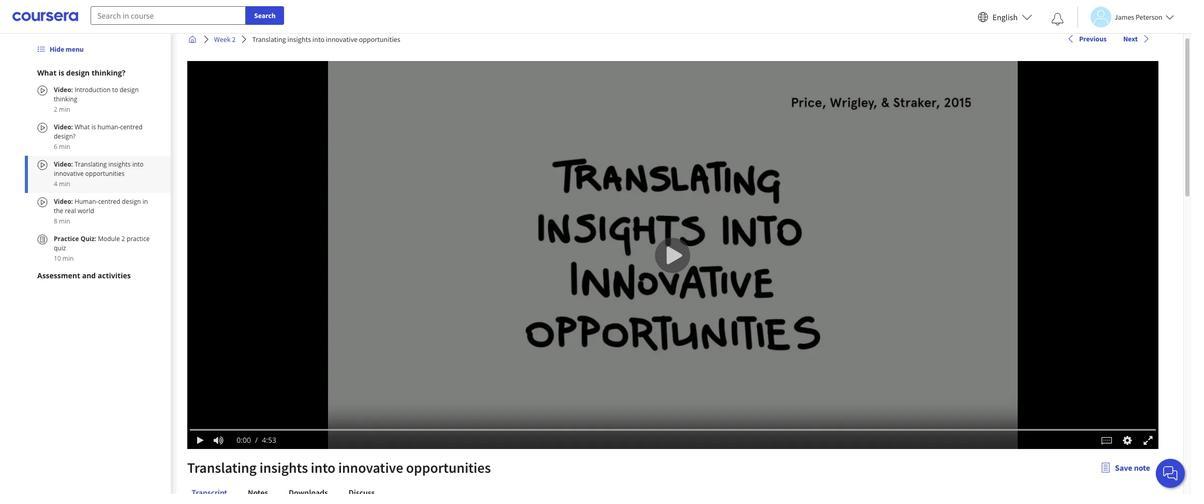 Task type: locate. For each thing, give the bounding box(es) containing it.
0 horizontal spatial is
[[58, 68, 64, 78]]

0 horizontal spatial opportunities
[[85, 169, 125, 178]]

what down hide
[[37, 68, 57, 78]]

0 horizontal spatial 2
[[54, 105, 57, 114]]

week 2 link
[[210, 30, 240, 49]]

centred left in
[[98, 197, 120, 206]]

practice
[[127, 234, 150, 243]]

what inside what is human-centred design?
[[75, 123, 90, 131]]

min for 2 min
[[59, 105, 70, 114]]

0 minutes 0 seconds element
[[236, 435, 251, 445]]

english
[[993, 12, 1018, 22]]

video: down the 6 min
[[54, 160, 75, 169]]

1 horizontal spatial is
[[91, 123, 96, 131]]

show notifications image
[[1052, 13, 1064, 25]]

centred inside "human-centred design in the real world"
[[98, 197, 120, 206]]

design
[[66, 68, 90, 78], [120, 85, 139, 94], [122, 197, 141, 206]]

innovative
[[326, 35, 358, 44], [54, 169, 84, 178], [338, 459, 403, 477]]

4
[[54, 180, 57, 188]]

1 vertical spatial 2
[[54, 105, 57, 114]]

0 vertical spatial translating
[[252, 35, 286, 44]]

introduction to design thinking
[[54, 85, 139, 104]]

centred down introduction to design thinking
[[120, 123, 143, 131]]

0 vertical spatial into
[[313, 35, 325, 44]]

into
[[313, 35, 325, 44], [132, 160, 144, 169], [311, 459, 336, 477]]

2 vertical spatial insights
[[260, 459, 308, 477]]

0 vertical spatial innovative
[[326, 35, 358, 44]]

6
[[54, 142, 57, 151]]

is down the hide menu button
[[58, 68, 64, 78]]

centred
[[120, 123, 143, 131], [98, 197, 120, 206]]

min for 6 min
[[59, 142, 70, 151]]

next
[[1124, 34, 1138, 44]]

human-centred design in the real world
[[54, 197, 148, 215]]

is inside dropdown button
[[58, 68, 64, 78]]

1 horizontal spatial 2
[[122, 234, 125, 243]]

previous button
[[1063, 30, 1111, 48]]

2 vertical spatial opportunities
[[406, 459, 491, 477]]

min right 10
[[63, 254, 74, 263]]

peterson
[[1136, 12, 1163, 21]]

design right to
[[120, 85, 139, 94]]

insights
[[287, 35, 311, 44], [108, 160, 131, 169], [260, 459, 308, 477]]

is
[[58, 68, 64, 78], [91, 123, 96, 131]]

translating insights into innovative opportunities
[[252, 35, 400, 44], [54, 160, 144, 178], [187, 459, 491, 477]]

search button
[[246, 6, 284, 25]]

min for 10 min
[[63, 254, 74, 263]]

1 vertical spatial innovative
[[54, 169, 84, 178]]

design up introduction
[[66, 68, 90, 78]]

video: for what is human-centred design?
[[54, 123, 75, 131]]

1 horizontal spatial what
[[75, 123, 90, 131]]

0:00 / 4:53
[[236, 435, 276, 445]]

min right 6
[[59, 142, 70, 151]]

1 vertical spatial is
[[91, 123, 96, 131]]

8
[[54, 217, 57, 226]]

2 vertical spatial translating
[[187, 459, 257, 477]]

1 vertical spatial into
[[132, 160, 144, 169]]

3 video: from the top
[[54, 160, 75, 169]]

what
[[37, 68, 57, 78], [75, 123, 90, 131]]

1 vertical spatial translating
[[75, 160, 107, 169]]

video: up thinking
[[54, 85, 75, 94]]

2 inside module 2 practice quiz
[[122, 234, 125, 243]]

Search in course text field
[[91, 6, 246, 25]]

video:
[[54, 85, 75, 94], [54, 123, 75, 131], [54, 160, 75, 169], [54, 197, 75, 206]]

thinking
[[54, 95, 77, 104]]

is inside what is human-centred design?
[[91, 123, 96, 131]]

into inside translating insights into innovative opportunities link
[[313, 35, 325, 44]]

4 video: from the top
[[54, 197, 75, 206]]

next button
[[1119, 30, 1155, 48]]

0 vertical spatial is
[[58, 68, 64, 78]]

2 vertical spatial design
[[122, 197, 141, 206]]

2 horizontal spatial 2
[[232, 35, 236, 44]]

video: for translating insights into innovative opportunities
[[54, 160, 75, 169]]

video: up 'design?'
[[54, 123, 75, 131]]

2 right module
[[122, 234, 125, 243]]

practice
[[54, 234, 79, 243]]

centred inside what is human-centred design?
[[120, 123, 143, 131]]

chat with us image
[[1162, 465, 1179, 482]]

design inside "human-centred design in the real world"
[[122, 197, 141, 206]]

1 vertical spatial centred
[[98, 197, 120, 206]]

2 right week
[[232, 35, 236, 44]]

1 vertical spatial design
[[120, 85, 139, 94]]

opportunities
[[359, 35, 400, 44], [85, 169, 125, 178], [406, 459, 491, 477]]

min right 4
[[59, 180, 70, 188]]

2 down thinking
[[54, 105, 57, 114]]

thinking?
[[92, 68, 125, 78]]

4 min
[[54, 180, 70, 188]]

save note
[[1115, 463, 1151, 473]]

what up 'design?'
[[75, 123, 90, 131]]

english button
[[974, 0, 1037, 34]]

real
[[65, 207, 76, 215]]

0:00
[[236, 435, 251, 445]]

video: up the the
[[54, 197, 75, 206]]

1 vertical spatial opportunities
[[85, 169, 125, 178]]

2 vertical spatial into
[[311, 459, 336, 477]]

translating down what is human-centred design?
[[75, 160, 107, 169]]

0 vertical spatial opportunities
[[359, 35, 400, 44]]

0 horizontal spatial what
[[37, 68, 57, 78]]

design inside dropdown button
[[66, 68, 90, 78]]

1 vertical spatial insights
[[108, 160, 131, 169]]

min for 4 min
[[59, 180, 70, 188]]

2 vertical spatial 2
[[122, 234, 125, 243]]

is left the human-
[[91, 123, 96, 131]]

2
[[232, 35, 236, 44], [54, 105, 57, 114], [122, 234, 125, 243]]

note
[[1134, 463, 1151, 473]]

assessment
[[37, 271, 80, 281]]

1 video: from the top
[[54, 85, 75, 94]]

min
[[59, 105, 70, 114], [59, 142, 70, 151], [59, 180, 70, 188], [59, 217, 70, 226], [63, 254, 74, 263]]

1 vertical spatial what
[[75, 123, 90, 131]]

and
[[82, 271, 96, 281]]

0 vertical spatial 2
[[232, 35, 236, 44]]

0 vertical spatial centred
[[120, 123, 143, 131]]

design?
[[54, 132, 76, 141]]

what inside dropdown button
[[37, 68, 57, 78]]

design inside introduction to design thinking
[[120, 85, 139, 94]]

translating down the mute icon
[[187, 459, 257, 477]]

0 vertical spatial what
[[37, 68, 57, 78]]

assessment and activities button
[[37, 271, 158, 281]]

what is design thinking? button
[[37, 68, 158, 78]]

min right 8
[[59, 217, 70, 226]]

0 vertical spatial translating insights into innovative opportunities
[[252, 35, 400, 44]]

1 vertical spatial translating insights into innovative opportunities
[[54, 160, 144, 178]]

2 horizontal spatial opportunities
[[406, 459, 491, 477]]

2 video: from the top
[[54, 123, 75, 131]]

4 minutes 53 seconds element
[[262, 435, 276, 445]]

translating down search
[[252, 35, 286, 44]]

translating
[[252, 35, 286, 44], [75, 160, 107, 169], [187, 459, 257, 477]]

design left in
[[122, 197, 141, 206]]

min down thinking
[[59, 105, 70, 114]]

innovative inside translating insights into innovative opportunities link
[[326, 35, 358, 44]]

10 min
[[54, 254, 74, 263]]

quiz:
[[81, 234, 96, 243]]

0 vertical spatial design
[[66, 68, 90, 78]]

previous
[[1079, 34, 1107, 44]]

the
[[54, 207, 63, 215]]



Task type: describe. For each thing, give the bounding box(es) containing it.
hide menu
[[50, 45, 84, 54]]

related lecture content tabs tab list
[[187, 480, 1159, 494]]

full screen image
[[1142, 435, 1155, 445]]

what for human-
[[75, 123, 90, 131]]

hide
[[50, 45, 64, 54]]

translating insights into innovative opportunities link
[[248, 30, 405, 49]]

human-
[[75, 197, 98, 206]]

practice quiz:
[[54, 234, 98, 243]]

module
[[98, 234, 120, 243]]

2 for week 2
[[232, 35, 236, 44]]

video: for introduction to design thinking
[[54, 85, 75, 94]]

coursera image
[[12, 8, 78, 25]]

save
[[1115, 463, 1133, 473]]

2 vertical spatial innovative
[[338, 459, 403, 477]]

module 2 practice quiz
[[54, 234, 150, 253]]

2 vertical spatial translating insights into innovative opportunities
[[187, 459, 491, 477]]

assessment and activities
[[37, 271, 131, 281]]

8 min
[[54, 217, 70, 226]]

what for design
[[37, 68, 57, 78]]

video: for human-centred design in the real world
[[54, 197, 75, 206]]

is for design
[[58, 68, 64, 78]]

innovative inside translating insights into innovative opportunities
[[54, 169, 84, 178]]

james peterson button
[[1078, 6, 1174, 27]]

2 min
[[54, 105, 70, 114]]

world
[[78, 207, 94, 215]]

0 vertical spatial insights
[[287, 35, 311, 44]]

what is human-centred design?
[[54, 123, 143, 141]]

is for human-
[[91, 123, 96, 131]]

what is design thinking?
[[37, 68, 125, 78]]

week
[[214, 35, 231, 44]]

design for is
[[66, 68, 90, 78]]

save note button
[[1093, 455, 1159, 480]]

introduction
[[75, 85, 111, 94]]

hide menu button
[[33, 40, 88, 58]]

james
[[1115, 12, 1135, 21]]

week 2
[[214, 35, 236, 44]]

insights inside translating insights into innovative opportunities
[[108, 160, 131, 169]]

opportunities inside translating insights into innovative opportunities
[[85, 169, 125, 178]]

search
[[254, 11, 276, 20]]

home image
[[188, 35, 197, 43]]

menu
[[66, 45, 84, 54]]

activities
[[98, 271, 131, 281]]

/
[[255, 435, 258, 445]]

10
[[54, 254, 61, 263]]

4:53
[[262, 435, 276, 445]]

translating inside translating insights into innovative opportunities
[[75, 160, 107, 169]]

james peterson
[[1115, 12, 1163, 21]]

to
[[112, 85, 118, 94]]

design for to
[[120, 85, 139, 94]]

design for centred
[[122, 197, 141, 206]]

6 min
[[54, 142, 70, 151]]

in
[[143, 197, 148, 206]]

1 horizontal spatial opportunities
[[359, 35, 400, 44]]

mute image
[[212, 435, 225, 445]]

min for 8 min
[[59, 217, 70, 226]]

human-
[[98, 123, 120, 131]]

quiz
[[54, 244, 66, 253]]

2 for module 2 practice quiz
[[122, 234, 125, 243]]

play image
[[195, 436, 206, 444]]



Task type: vqa. For each thing, say whether or not it's contained in the screenshot.


